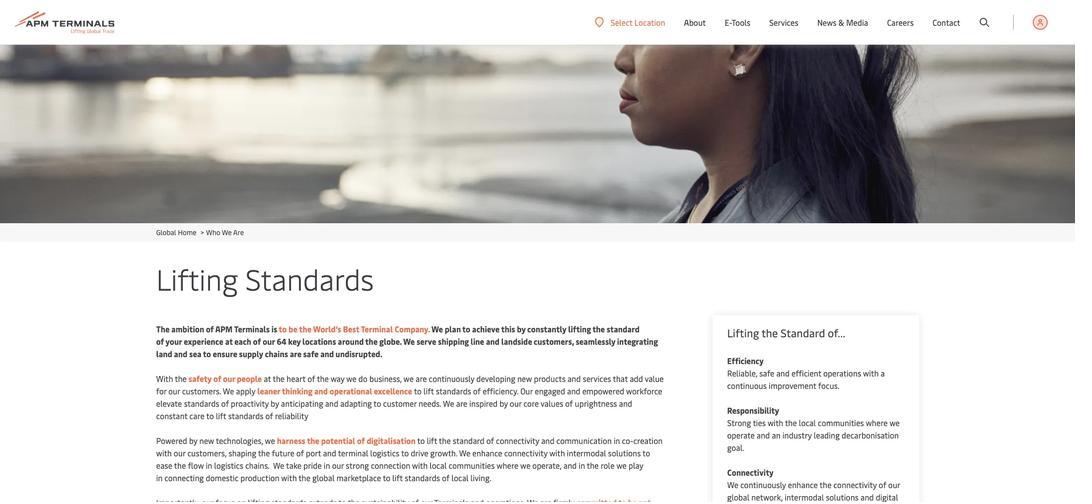 Task type: locate. For each thing, give the bounding box(es) containing it.
we right role
[[616, 460, 627, 471]]

global
[[156, 228, 176, 237]]

by
[[271, 398, 279, 409], [499, 398, 508, 409], [189, 435, 197, 446]]

to right sea
[[203, 349, 211, 360]]

0 horizontal spatial where
[[497, 460, 518, 471]]

lifting
[[156, 259, 238, 298], [727, 326, 759, 341]]

1 horizontal spatial standard
[[607, 324, 640, 335]]

select location button
[[595, 17, 665, 28]]

safety of our people link
[[187, 373, 262, 384]]

0 vertical spatial with
[[863, 368, 879, 379]]

the heart
[[273, 373, 306, 384]]

continuously up network,
[[740, 480, 786, 491]]

contact
[[933, 17, 960, 28]]

0 vertical spatial solutions
[[608, 448, 641, 459]]

enhance up intermodal
[[788, 480, 818, 491]]

by down leaner
[[271, 398, 279, 409]]

where up decarbonisation on the right bottom of page
[[866, 418, 888, 429]]

are left inspired
[[456, 398, 467, 409]]

0 vertical spatial where
[[866, 418, 888, 429]]

land and
[[156, 349, 187, 360]]

connectivity inside connectivity we continuously enhance the connectivity of our global network, intermodal solutions and digita
[[833, 480, 877, 491]]

global
[[312, 473, 335, 484], [727, 492, 749, 503]]

the left future
[[258, 448, 270, 459]]

1 horizontal spatial with
[[768, 418, 783, 429]]

achieve
[[472, 324, 500, 335]]

the up industry
[[785, 418, 797, 429]]

future
[[272, 448, 294, 459]]

elevate
[[156, 398, 182, 409]]

0 vertical spatial standard
[[607, 324, 640, 335]]

2 vertical spatial lift
[[427, 435, 437, 446]]

creation
[[633, 435, 663, 446]]

1 horizontal spatial where
[[866, 418, 888, 429]]

1 vertical spatial standard
[[453, 435, 484, 446]]

we left the are
[[222, 228, 232, 237]]

0 vertical spatial local
[[799, 418, 816, 429]]

global down connectivity
[[727, 492, 749, 503]]

sea
[[189, 349, 201, 360]]

values
[[541, 398, 563, 409]]

1 horizontal spatial are
[[456, 398, 467, 409]]

1 horizontal spatial continuously
[[740, 480, 786, 491]]

0 vertical spatial global
[[312, 473, 335, 484]]

global home > who we are
[[156, 228, 244, 237]]

careers
[[887, 17, 914, 28]]

standards down customers.
[[184, 398, 219, 409]]

services
[[769, 17, 798, 28]]

ease the
[[156, 460, 186, 471]]

global down pride
[[312, 473, 335, 484]]

best
[[343, 324, 359, 335]]

communities
[[818, 418, 864, 429], [449, 460, 495, 471]]

1 horizontal spatial communities
[[818, 418, 864, 429]]

lifting down global home > who we are
[[156, 259, 238, 298]]

we down connectivity
[[727, 480, 738, 491]]

1 horizontal spatial solutions
[[826, 492, 859, 503]]

solutions
[[608, 448, 641, 459], [826, 492, 859, 503]]

0 horizontal spatial with
[[156, 448, 172, 459]]

our inside to lift standards of efficiency. our engaged and empowered workforce elevate standards of proactivity by anticipating and adapting to customer needs. we are inspired by our core values of uprightness and constant care to lift standards of reliability
[[510, 398, 522, 409]]

lift for adapting
[[423, 386, 434, 397]]

we down future
[[273, 460, 284, 471]]

who
[[206, 228, 220, 237]]

enhance up living.
[[472, 448, 502, 459]]

play
[[629, 460, 643, 471]]

enhance inside connectivity we continuously enhance the connectivity of our global network, intermodal solutions and digita
[[788, 480, 818, 491]]

with up "an"
[[768, 418, 783, 429]]

we up decarbonisation on the right bottom of page
[[890, 418, 900, 429]]

0 vertical spatial enhance
[[472, 448, 502, 459]]

1 vertical spatial connectivity
[[504, 448, 548, 459]]

0 horizontal spatial lifting
[[156, 259, 238, 298]]

e-tools
[[725, 17, 750, 28]]

1 vertical spatial local
[[430, 460, 447, 471]]

responsibility strong ties with the local communities where we operate and an industry leading decarbonisation goal.
[[727, 405, 900, 453]]

tools
[[732, 17, 750, 28]]

world's
[[313, 324, 341, 335]]

responsibility
[[727, 405, 779, 416]]

the up port
[[307, 435, 319, 446]]

technologies, we
[[216, 435, 275, 446]]

lift inside to lift the standard of connectivity and communication in co-creation with our customers, shaping the future of port and terminal logistics to drive growth. we enhance connectivity with intermodal solutions to ease the flow in logistics chains.  we take pride in our strong connection with local communities where we operate, and in the role we play in connecting domestic production with the global marketplace to lift standards of local living.
[[427, 435, 437, 446]]

serve
[[417, 336, 436, 347]]

our inside connectivity we continuously enhance the connectivity of our global network, intermodal solutions and digita
[[888, 480, 900, 491]]

0 vertical spatial communities
[[818, 418, 864, 429]]

the up leaner thinking and operational excellence
[[317, 373, 329, 384]]

efficiency
[[727, 356, 764, 366]]

leaner
[[257, 386, 280, 397]]

we inside at the heart of the way we do business, we are continuously developing new products and services that add value for our customers. we apply
[[223, 386, 234, 397]]

1 vertical spatial with
[[768, 418, 783, 429]]

new
[[517, 373, 532, 384], [199, 435, 214, 446]]

standard right lifting the
[[607, 324, 640, 335]]

2 horizontal spatial local
[[799, 418, 816, 429]]

local up industry
[[799, 418, 816, 429]]

are inside at the heart of the way we do business, we are continuously developing new products and services that add value for our customers. we apply
[[416, 373, 427, 384]]

we up serve
[[431, 324, 443, 335]]

1 vertical spatial are
[[456, 398, 467, 409]]

decarbonisation
[[842, 430, 899, 441]]

improvement
[[769, 380, 816, 391]]

lift up the growth. at the bottom left
[[427, 435, 437, 446]]

of inside at the heart of the way we do business, we are continuously developing new products and services that add value for our customers. we apply
[[307, 373, 315, 384]]

terminals
[[234, 324, 270, 335]]

by up customers,
[[189, 435, 197, 446]]

where left we operate,
[[497, 460, 518, 471]]

1 horizontal spatial we
[[890, 418, 900, 429]]

1 horizontal spatial lifting
[[727, 326, 759, 341]]

lift
[[423, 386, 434, 397], [216, 411, 226, 422], [427, 435, 437, 446]]

new up customers,
[[199, 435, 214, 446]]

1 vertical spatial global
[[727, 492, 749, 503]]

communities up living.
[[449, 460, 495, 471]]

2 vertical spatial local
[[452, 473, 469, 484]]

0 horizontal spatial global
[[312, 473, 335, 484]]

take
[[286, 460, 302, 471]]

global home link
[[156, 228, 196, 237]]

potential
[[321, 435, 355, 446]]

where
[[866, 418, 888, 429], [497, 460, 518, 471]]

1 vertical spatial solutions
[[826, 492, 859, 503]]

we down safety of our people link
[[223, 386, 234, 397]]

0 vertical spatial lifting
[[156, 259, 238, 298]]

new up our
[[517, 373, 532, 384]]

are up needs.
[[416, 373, 427, 384]]

lifting up efficiency
[[727, 326, 759, 341]]

ensure supply
[[213, 349, 263, 360]]

we right needs.
[[443, 398, 454, 409]]

0 vertical spatial new
[[517, 373, 532, 384]]

0 vertical spatial we
[[890, 418, 900, 429]]

0 vertical spatial are
[[416, 373, 427, 384]]

the up the growth. at the bottom left
[[439, 435, 451, 446]]

0 horizontal spatial new
[[199, 435, 214, 446]]

shaping
[[228, 448, 256, 459]]

2 vertical spatial with
[[156, 448, 172, 459]]

0 horizontal spatial are
[[416, 373, 427, 384]]

co-
[[622, 435, 633, 446]]

0 horizontal spatial local
[[430, 460, 447, 471]]

global inside to lift the standard of connectivity and communication in co-creation with our customers, shaping the future of port and terminal logistics to drive growth. we enhance connectivity with intermodal solutions to ease the flow in logistics chains.  we take pride in our strong connection with local communities where we operate, and in the role we play in connecting domestic production with the global marketplace to lift standards of local living.
[[312, 473, 335, 484]]

operations
[[823, 368, 861, 379]]

with inside efficiency reliable, safe and efficient operations with a continuous improvement focus.
[[863, 368, 879, 379]]

2 vertical spatial connectivity
[[833, 480, 877, 491]]

1 vertical spatial communities
[[449, 460, 495, 471]]

with
[[863, 368, 879, 379], [768, 418, 783, 429], [156, 448, 172, 459]]

standard inside the we plan to achieve this by constantly lifting the standard of your experience at each of our 64 key locations around the globe. we serve shipping line and landside customers, seamlessly integrating land and sea to ensure supply chains are safe and undisrupted.
[[607, 324, 640, 335]]

solutions right intermodal
[[826, 492, 859, 503]]

and inside responsibility strong ties with the local communities where we operate and an industry leading decarbonisation goal.
[[757, 430, 770, 441]]

lift up needs.
[[423, 386, 434, 397]]

solutions down co- at the right bottom of the page
[[608, 448, 641, 459]]

1 vertical spatial lift
[[216, 411, 226, 422]]

0 horizontal spatial we
[[616, 460, 627, 471]]

1 horizontal spatial local
[[452, 473, 469, 484]]

standard up the growth. at the bottom left
[[453, 435, 484, 446]]

0 vertical spatial continuously
[[429, 373, 474, 384]]

with up ease the
[[156, 448, 172, 459]]

services button
[[769, 0, 798, 45]]

the up intermodal
[[820, 480, 832, 491]]

continuously up needs.
[[429, 373, 474, 384]]

lift right care
[[216, 411, 226, 422]]

an
[[772, 430, 781, 441]]

apply
[[236, 386, 256, 397]]

0 horizontal spatial standard
[[453, 435, 484, 446]]

lifting for lifting standards
[[156, 259, 238, 298]]

in right pride
[[324, 460, 330, 471]]

in down customers,
[[206, 460, 212, 471]]

solutions inside connectivity we continuously enhance the connectivity of our global network, intermodal solutions and digita
[[826, 492, 859, 503]]

solutions inside to lift the standard of connectivity and communication in co-creation with our customers, shaping the future of port and terminal logistics to drive growth. we enhance connectivity with intermodal solutions to ease the flow in logistics chains.  we take pride in our strong connection with local communities where we operate, and in the role we play in connecting domestic production with the global marketplace to lift standards of local living.
[[608, 448, 641, 459]]

efficiency reliable, safe and efficient operations with a continuous improvement focus.
[[727, 356, 885, 391]]

anticipating
[[281, 398, 323, 409]]

communities up leading
[[818, 418, 864, 429]]

media
[[846, 17, 868, 28]]

leaner thinking and operational excellence
[[256, 386, 412, 397]]

our
[[520, 386, 533, 397]]

the inside connectivity we continuously enhance the connectivity of our global network, intermodal solutions and digita
[[820, 480, 832, 491]]

is
[[271, 324, 277, 335]]

are
[[416, 373, 427, 384], [456, 398, 467, 409]]

0 horizontal spatial enhance
[[472, 448, 502, 459]]

are inside to lift standards of efficiency. our engaged and empowered workforce elevate standards of proactivity by anticipating and adapting to customer needs. we are inspired by our core values of uprightness and constant care to lift standards of reliability
[[456, 398, 467, 409]]

reliable,
[[727, 368, 757, 379]]

plan to
[[445, 324, 470, 335]]

we inside connectivity we continuously enhance the connectivity of our global network, intermodal solutions and digita
[[727, 480, 738, 491]]

to right 'is'
[[279, 324, 287, 335]]

and inside connectivity we continuously enhance the connectivity of our global network, intermodal solutions and digita
[[861, 492, 874, 503]]

network,
[[751, 492, 783, 503]]

around the
[[338, 336, 378, 347]]

0 horizontal spatial communities
[[449, 460, 495, 471]]

powered by new technologies, we harness the potential of digitalisation
[[156, 435, 415, 446]]

ties
[[753, 418, 766, 429]]

continuously
[[429, 373, 474, 384], [740, 480, 786, 491]]

the left standard
[[762, 326, 778, 341]]

in down with intermodal
[[579, 460, 585, 471]]

1 vertical spatial lifting
[[727, 326, 759, 341]]

1 vertical spatial enhance
[[788, 480, 818, 491]]

1 vertical spatial we
[[616, 460, 627, 471]]

local down the growth. at the bottom left
[[430, 460, 447, 471]]

terminal
[[361, 324, 393, 335]]

local left living.
[[452, 473, 469, 484]]

chains
[[265, 349, 288, 360]]

products
[[534, 373, 566, 384]]

by down efficiency.
[[499, 398, 508, 409]]

0 horizontal spatial solutions
[[608, 448, 641, 459]]

1 vertical spatial continuously
[[740, 480, 786, 491]]

1 horizontal spatial global
[[727, 492, 749, 503]]

of inside connectivity we continuously enhance the connectivity of our global network, intermodal solutions and digita
[[879, 480, 886, 491]]

0 vertical spatial connectivity
[[496, 435, 539, 446]]

2 horizontal spatial with
[[863, 368, 879, 379]]

64
[[277, 336, 286, 347]]

1 horizontal spatial enhance
[[788, 480, 818, 491]]

experience
[[184, 336, 223, 347]]

with inside to lift the standard of connectivity and communication in co-creation with our customers, shaping the future of port and terminal logistics to drive growth. we enhance connectivity with intermodal solutions to ease the flow in logistics chains.  we take pride in our strong connection with local communities where we operate, and in the role we play in connecting domestic production with the global marketplace to lift standards of local living.
[[156, 448, 172, 459]]

adapting
[[340, 398, 372, 409]]

0 horizontal spatial continuously
[[429, 373, 474, 384]]

0 vertical spatial lift
[[423, 386, 434, 397]]

by constantly
[[517, 324, 566, 335]]

home
[[178, 228, 196, 237]]

standards down drive
[[405, 473, 440, 484]]

1 horizontal spatial new
[[517, 373, 532, 384]]

1 vertical spatial where
[[497, 460, 518, 471]]

of apm
[[206, 324, 233, 335]]

local inside responsibility strong ties with the local communities where we operate and an industry leading decarbonisation goal.
[[799, 418, 816, 429]]

safety
[[188, 373, 212, 384]]

with left a
[[863, 368, 879, 379]]

connectivity for we
[[833, 480, 877, 491]]

about button
[[684, 0, 706, 45]]

with the
[[281, 473, 310, 484]]

we
[[890, 418, 900, 429], [616, 460, 627, 471]]

1 horizontal spatial by
[[271, 398, 279, 409]]



Task type: vqa. For each thing, say whether or not it's contained in the screenshot.
the rightmost the "schedule"
no



Task type: describe. For each thing, give the bounding box(es) containing it.
business, we
[[369, 373, 414, 384]]

and inside at the heart of the way we do business, we are continuously developing new products and services that add value for our customers. we apply
[[568, 373, 581, 384]]

this
[[501, 324, 515, 335]]

news & media
[[817, 17, 868, 28]]

about
[[684, 17, 706, 28]]

standard
[[781, 326, 825, 341]]

leaner thinking and operational excellence link
[[256, 386, 412, 397]]

the inside at the heart of the way we do business, we are continuously developing new products and services that add value for our customers. we apply
[[317, 373, 329, 384]]

reliability
[[275, 411, 308, 422]]

location
[[635, 17, 665, 28]]

living.
[[471, 473, 491, 484]]

with
[[156, 373, 173, 384]]

to down the creation
[[643, 448, 650, 459]]

terminal logistics
[[338, 448, 399, 459]]

the left role
[[587, 460, 599, 471]]

needs.
[[419, 398, 441, 409]]

select location
[[611, 17, 665, 28]]

with intermodal
[[549, 448, 606, 459]]

inspired
[[469, 398, 498, 409]]

connectivity
[[727, 467, 774, 478]]

the ambition of apm terminals is to be the world's best terminal company.
[[156, 324, 430, 335]]

standards inside to lift the standard of connectivity and communication in co-creation with our customers, shaping the future of port and terminal logistics to drive growth. we enhance connectivity with intermodal solutions to ease the flow in logistics chains.  we take pride in our strong connection with local communities where we operate, and in the role we play in connecting domestic production with the global marketplace to lift standards of local living.
[[405, 473, 440, 484]]

operational
[[330, 386, 372, 397]]

constant
[[156, 411, 187, 422]]

of inside the we plan to achieve this by constantly lifting the standard of your experience at each of our 64 key locations around the globe. we serve shipping line and landside customers, seamlessly integrating land and sea to ensure supply chains are safe and undisrupted.
[[253, 336, 261, 347]]

efficiency.
[[483, 386, 518, 397]]

with inside responsibility strong ties with the local communities where we operate and an industry leading decarbonisation goal.
[[768, 418, 783, 429]]

operate
[[727, 430, 755, 441]]

to down the excellence on the left of the page
[[374, 398, 381, 409]]

digitalisation
[[367, 435, 415, 446]]

to inside the we plan to achieve this by constantly lifting the standard of your experience at each of our 64 key locations around the globe. we serve shipping line and landside customers, seamlessly integrating land and sea to ensure supply chains are safe and undisrupted.
[[203, 349, 211, 360]]

harness the potential of digitalisation link
[[277, 435, 415, 446]]

to up connection with
[[401, 448, 409, 459]]

we inside to lift standards of efficiency. our engaged and empowered workforce elevate standards of proactivity by anticipating and adapting to customer needs. we are inspired by our core values of uprightness and constant care to lift standards of reliability
[[443, 398, 454, 409]]

the right with
[[175, 373, 187, 384]]

connectivity we continuously enhance the connectivity of our global network, intermodal solutions and digita
[[727, 467, 900, 503]]

proactivity
[[231, 398, 269, 409]]

where inside responsibility strong ties with the local communities where we operate and an industry leading decarbonisation goal.
[[866, 418, 888, 429]]

and undisrupted.
[[320, 349, 382, 360]]

e-
[[725, 17, 732, 28]]

with the safety of our people
[[156, 373, 262, 384]]

and inside the we plan to achieve this by constantly lifting the standard of your experience at each of our 64 key locations around the globe. we serve shipping line and landside customers, seamlessly integrating land and sea to ensure supply chains are safe and undisrupted.
[[486, 336, 500, 347]]

way we
[[331, 373, 357, 384]]

standards
[[245, 259, 374, 298]]

where inside to lift the standard of connectivity and communication in co-creation with our customers, shaping the future of port and terminal logistics to drive growth. we enhance connectivity with intermodal solutions to ease the flow in logistics chains.  we take pride in our strong connection with local communities where we operate, and in the role we play in connecting domestic production with the global marketplace to lift standards of local living.
[[497, 460, 518, 471]]

lift for of
[[427, 435, 437, 446]]

global inside connectivity we continuously enhance the connectivity of our global network, intermodal solutions and digita
[[727, 492, 749, 503]]

communities inside responsibility strong ties with the local communities where we operate and an industry leading decarbonisation goal.
[[818, 418, 864, 429]]

efficient
[[792, 368, 821, 379]]

empowered
[[582, 386, 624, 397]]

we inside the we plan to achieve this by constantly lifting the standard of your experience at each of our 64 key locations around the globe. we serve shipping line and landside customers, seamlessly integrating land and sea to ensure supply chains are safe and undisrupted.
[[431, 324, 443, 335]]

role
[[601, 460, 615, 471]]

care
[[189, 411, 205, 422]]

to up drive
[[417, 435, 425, 446]]

goal.
[[727, 442, 744, 453]]

to up needs.
[[414, 386, 422, 397]]

continuously inside connectivity we continuously enhance the connectivity of our global network, intermodal solutions and digita
[[740, 480, 786, 491]]

connectivity for lift
[[496, 435, 539, 446]]

>
[[201, 228, 204, 237]]

company.
[[395, 324, 430, 335]]

of our
[[213, 373, 235, 384]]

add
[[630, 373, 643, 384]]

be
[[289, 324, 297, 335]]

lifting standards
[[156, 259, 374, 298]]

strong
[[727, 418, 751, 429]]

standards down proactivity
[[228, 411, 264, 422]]

the inside responsibility strong ties with the local communities where we operate and an industry leading decarbonisation goal.
[[785, 418, 797, 429]]

do
[[358, 373, 367, 384]]

core
[[524, 398, 539, 409]]

and inside efficiency reliable, safe and efficient operations with a continuous improvement focus.
[[776, 368, 790, 379]]

0 horizontal spatial by
[[189, 435, 197, 446]]

enhance inside to lift the standard of connectivity and communication in co-creation with our customers, shaping the future of port and terminal logistics to drive growth. we enhance connectivity with intermodal solutions to ease the flow in logistics chains.  we take pride in our strong connection with local communities where we operate, and in the role we play in connecting domestic production with the global marketplace to lift standards of local living.
[[472, 448, 502, 459]]

to right care
[[206, 411, 214, 422]]

engaged
[[535, 386, 565, 397]]

continuously inside at the heart of the way we do business, we are continuously developing new products and services that add value for our customers. we apply
[[429, 373, 474, 384]]

who we are image
[[0, 45, 1075, 223]]

for our
[[156, 386, 180, 397]]

powered
[[156, 435, 187, 446]]

that
[[613, 373, 628, 384]]

communities inside to lift the standard of connectivity and communication in co-creation with our customers, shaping the future of port and terminal logistics to drive growth. we enhance connectivity with intermodal solutions to ease the flow in logistics chains.  we take pride in our strong connection with local communities where we operate, and in the role we play in connecting domestic production with the global marketplace to lift standards of local living.
[[449, 460, 495, 471]]

we right the growth. at the bottom left
[[459, 448, 470, 459]]

communication
[[556, 435, 612, 446]]

2 horizontal spatial by
[[499, 398, 508, 409]]

marketplace
[[337, 473, 381, 484]]

standard inside to lift the standard of connectivity and communication in co-creation with our customers, shaping the future of port and terminal logistics to drive growth. we enhance connectivity with intermodal solutions to ease the flow in logistics chains.  we take pride in our strong connection with local communities where we operate, and in the role we play in connecting domestic production with the global marketplace to lift standards of local living.
[[453, 435, 484, 446]]

workforce
[[626, 386, 662, 397]]

the
[[156, 324, 170, 335]]

services
[[583, 373, 611, 384]]

we plan to achieve this by constantly lifting the standard of your experience at each of our 64 key locations around the globe. we serve shipping line and landside customers, seamlessly integrating land and sea to ensure supply chains are safe and undisrupted.
[[156, 324, 658, 360]]

select
[[611, 17, 633, 28]]

harness
[[277, 435, 305, 446]]

at the heart of the way we do business, we are continuously developing new products and services that add value for our customers. we apply
[[156, 373, 664, 397]]

standards up needs.
[[436, 386, 471, 397]]

to lift standards of efficiency. our engaged and empowered workforce elevate standards of proactivity by anticipating and adapting to customer needs. we are inspired by our core values of uprightness and constant care to lift standards of reliability
[[156, 386, 662, 422]]

customers,
[[187, 448, 227, 459]]

1 vertical spatial new
[[199, 435, 214, 446]]

in left co- at the right bottom of the page
[[614, 435, 620, 446]]

of...
[[828, 326, 845, 341]]

e-tools button
[[725, 0, 750, 45]]

customer
[[383, 398, 417, 409]]

at
[[264, 373, 271, 384]]

&
[[838, 17, 844, 28]]

new inside at the heart of the way we do business, we are continuously developing new products and services that add value for our customers. we apply
[[517, 373, 532, 384]]

lifting the
[[568, 324, 605, 335]]

our inside the we plan to achieve this by constantly lifting the standard of your experience at each of our 64 key locations around the globe. we serve shipping line and landside customers, seamlessly integrating land and sea to ensure supply chains are safe and undisrupted.
[[263, 336, 275, 347]]

industry
[[782, 430, 812, 441]]

lifting for lifting the standard of...
[[727, 326, 759, 341]]

ambition
[[171, 324, 204, 335]]

the right the be
[[299, 324, 311, 335]]

to lift the standard of connectivity and communication in co-creation with our customers, shaping the future of port and terminal logistics to drive growth. we enhance connectivity with intermodal solutions to ease the flow in logistics chains.  we take pride in our strong connection with local communities where we operate, and in the role we play in connecting domestic production with the global marketplace to lift standards of local living.
[[156, 435, 663, 484]]

news
[[817, 17, 837, 28]]

we inside responsibility strong ties with the local communities where we operate and an industry leading decarbonisation goal.
[[890, 418, 900, 429]]

leading
[[814, 430, 840, 441]]

to lift
[[383, 473, 403, 484]]

we inside to lift the standard of connectivity and communication in co-creation with our customers, shaping the future of port and terminal logistics to drive growth. we enhance connectivity with intermodal solutions to ease the flow in logistics chains.  we take pride in our strong connection with local communities where we operate, and in the role we play in connecting domestic production with the global marketplace to lift standards of local living.
[[616, 460, 627, 471]]



